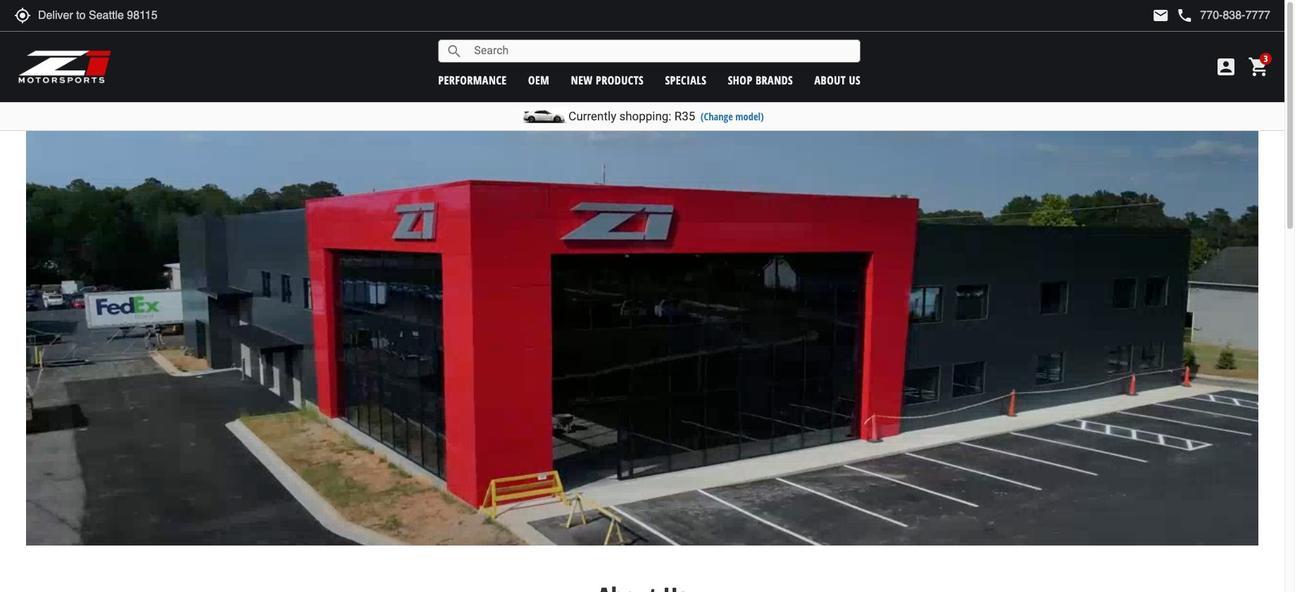 Task type: describe. For each thing, give the bounding box(es) containing it.
z1 motorsports logo image
[[18, 49, 112, 85]]

about us link
[[815, 72, 861, 88]]

shopping_cart
[[1248, 56, 1271, 78]]

performance link
[[438, 72, 507, 88]]

specials link
[[665, 72, 707, 88]]

currently shopping: r35 (change model)
[[569, 109, 764, 123]]

about
[[815, 72, 846, 88]]

mail phone
[[1153, 7, 1194, 24]]

phone
[[1177, 7, 1194, 24]]

shopping_cart link
[[1245, 56, 1271, 78]]

my_location
[[14, 7, 31, 24]]

shop
[[728, 72, 753, 88]]

shopping:
[[620, 109, 672, 123]]

performance
[[438, 72, 507, 88]]

brands
[[756, 72, 793, 88]]

oem
[[528, 72, 550, 88]]

new products link
[[571, 72, 644, 88]]

model)
[[736, 110, 764, 123]]

mail
[[1153, 7, 1170, 24]]

search
[[446, 43, 463, 60]]

products
[[596, 72, 644, 88]]

phone link
[[1177, 7, 1271, 24]]

(change model) link
[[701, 110, 764, 123]]



Task type: vqa. For each thing, say whether or not it's contained in the screenshot.
Search Search Box
yes



Task type: locate. For each thing, give the bounding box(es) containing it.
(change
[[701, 110, 733, 123]]

about us
[[815, 72, 861, 88]]

currently
[[569, 109, 617, 123]]

us
[[849, 72, 861, 88]]

shop brands link
[[728, 72, 793, 88]]

new products
[[571, 72, 644, 88]]

mail link
[[1153, 7, 1170, 24]]

r35
[[675, 109, 696, 123]]

specials
[[665, 72, 707, 88]]

account_box
[[1215, 56, 1238, 78]]

oem link
[[528, 72, 550, 88]]

shop brands
[[728, 72, 793, 88]]

Search search field
[[463, 40, 860, 62]]

account_box link
[[1212, 56, 1241, 78]]

new
[[571, 72, 593, 88]]



